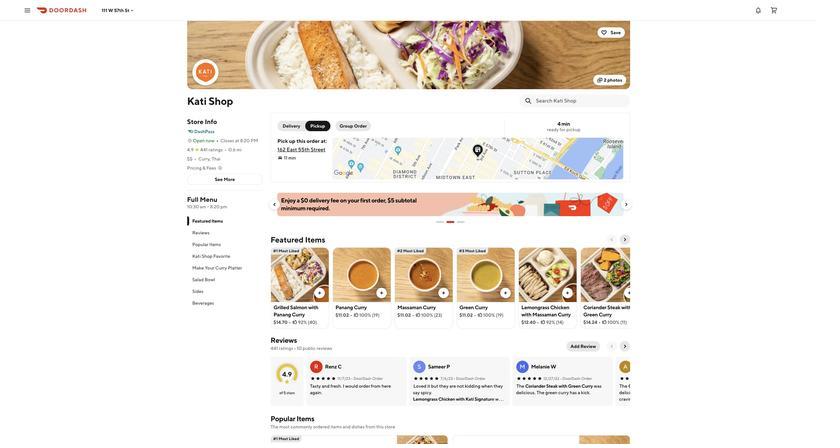 Task type: locate. For each thing, give the bounding box(es) containing it.
1 horizontal spatial w
[[551, 364, 556, 371]]

#1 most liked down featured items heading
[[273, 249, 299, 254]]

add item to cart image
[[317, 291, 322, 296], [379, 291, 384, 296], [503, 291, 508, 296], [627, 291, 632, 296]]

chicken
[[550, 305, 569, 311], [438, 397, 455, 403]]

panang curry
[[335, 305, 367, 311]]

• right $14.24
[[599, 320, 601, 326]]

coriander steak with green curry button
[[525, 384, 593, 390]]

100% (19) for green curry
[[483, 313, 504, 318]]

map region
[[295, 110, 629, 193]]

1 horizontal spatial 92%
[[546, 320, 555, 326]]

chicken down 7/6/23
[[438, 397, 455, 403]]

1 horizontal spatial massaman
[[532, 312, 557, 318]]

$11.02
[[335, 313, 349, 318], [397, 313, 411, 318], [459, 313, 473, 318]]

0 horizontal spatial 92%
[[298, 320, 307, 326]]

fees
[[206, 166, 216, 171]]

2 100% (19) from the left
[[483, 313, 504, 318]]

shop up info
[[209, 95, 233, 107]]

grilled inside grilled salmon with panang curry
[[273, 305, 289, 311]]

1 vertical spatial lemongrass
[[413, 397, 438, 403]]

441 up '$$ • curry, thai'
[[200, 147, 208, 153]]

fee
[[331, 197, 339, 204]]

• left 10
[[294, 346, 296, 352]]

items down the required.
[[305, 235, 325, 245]]

• doordash order right 7/6/23
[[454, 377, 485, 382]]

1 vertical spatial shop
[[202, 254, 212, 259]]

with inside coriander steak with green curry
[[621, 305, 631, 311]]

100% for green curry
[[483, 313, 495, 318]]

kati left 'signatur'
[[466, 397, 474, 403]]

2 #1 most liked from the top
[[273, 437, 299, 442]]

liked for green
[[475, 249, 486, 254]]

reviews
[[192, 231, 210, 236], [271, 337, 297, 345]]

(23)
[[434, 313, 442, 318]]

2 (19) from the left
[[496, 313, 504, 318]]

chicken inside lemongrass chicken with massaman curry
[[550, 305, 569, 311]]

kati up store
[[187, 95, 207, 107]]

• right $14.70
[[289, 320, 291, 326]]

lemongrass for lemongrass chicken with massaman curry
[[521, 305, 549, 311]]

0 vertical spatial 441
[[200, 147, 208, 153]]

0 horizontal spatial min
[[288, 156, 296, 161]]

full menu 10:30 am - 8:20 pm
[[187, 196, 227, 210]]

lemongrass inside lemongrass chicken with massaman curry
[[521, 305, 549, 311]]

#1 down the
[[273, 437, 278, 442]]

(11)
[[620, 320, 627, 326]]

0 vertical spatial this
[[296, 138, 306, 144]]

salmon
[[290, 305, 307, 311], [643, 384, 658, 389]]

$11.02 for panang
[[335, 313, 349, 318]]

up
[[289, 138, 295, 144]]

featured down the am
[[192, 219, 211, 224]]

2 doordash from the left
[[456, 377, 474, 382]]

• down green curry
[[474, 313, 476, 318]]

5
[[284, 391, 286, 396]]

1 horizontal spatial coriander
[[583, 305, 606, 311]]

2 vertical spatial panang
[[668, 384, 684, 389]]

1 (19) from the left
[[372, 313, 380, 318]]

popular up kati shop favorite
[[192, 242, 209, 248]]

shop for kati shop
[[209, 95, 233, 107]]

items up kati shop favorite
[[209, 242, 221, 248]]

kati inside button
[[192, 254, 201, 259]]

0 vertical spatial popular
[[192, 242, 209, 248]]

commonly
[[291, 425, 312, 430]]

162 east 55th street link
[[277, 147, 325, 153]]

panang inside grilled salmon with panang curry
[[273, 312, 291, 318]]

1 horizontal spatial panang
[[335, 305, 353, 311]]

ratings down reviews "link" on the left of page
[[279, 346, 293, 352]]

92% left (40) on the left
[[298, 320, 307, 326]]

1 vertical spatial grilled salmon with panang curry
[[628, 384, 696, 389]]

1 horizontal spatial reviews
[[271, 337, 297, 345]]

4.9 up of 5 stars
[[282, 371, 292, 379]]

save
[[611, 30, 621, 35]]

0 vertical spatial kati
[[187, 95, 207, 107]]

required.
[[307, 205, 330, 212]]

1 horizontal spatial grilled salmon with panang curry image
[[397, 436, 448, 445]]

Delivery radio
[[277, 121, 309, 131]]

1 vertical spatial steak
[[546, 384, 558, 389]]

0 horizontal spatial reviews
[[192, 231, 210, 236]]

add item to cart image
[[441, 291, 446, 296], [565, 291, 570, 296]]

• doordash order
[[351, 377, 383, 382], [454, 377, 485, 382], [560, 377, 592, 382]]

2 horizontal spatial green
[[583, 312, 598, 318]]

kati up make
[[192, 254, 201, 259]]

1 horizontal spatial grilled salmon with panang curry
[[628, 384, 696, 389]]

(19) for green curry
[[496, 313, 504, 318]]

reviews up popular items
[[192, 231, 210, 236]]

most for green
[[465, 249, 475, 254]]

$$
[[187, 157, 192, 162]]

at
[[235, 138, 239, 144]]

doordash for r
[[354, 377, 371, 382]]

w
[[108, 8, 113, 13], [551, 364, 556, 371]]

ready
[[547, 127, 559, 132]]

441
[[200, 147, 208, 153], [271, 346, 278, 352]]

this right "from"
[[376, 425, 384, 430]]

1 vertical spatial this
[[376, 425, 384, 430]]

curry inside coriander steak with green curry
[[599, 312, 612, 318]]

0 horizontal spatial coriander
[[525, 384, 545, 389]]

1 horizontal spatial ratings
[[279, 346, 293, 352]]

open menu image
[[23, 6, 31, 14]]

kati inside button
[[466, 397, 474, 403]]

liked right "#2"
[[414, 249, 424, 254]]

min for 11
[[288, 156, 296, 161]]

previous image
[[609, 344, 614, 350]]

massaman up 100% (23)
[[397, 305, 422, 311]]

(19) for panang curry
[[372, 313, 380, 318]]

1 vertical spatial 441
[[271, 346, 278, 352]]

0 vertical spatial salmon
[[290, 305, 307, 311]]

1 vertical spatial salmon
[[643, 384, 658, 389]]

shop
[[209, 95, 233, 107], [202, 254, 212, 259]]

1 vertical spatial chicken
[[438, 397, 455, 403]]

1 horizontal spatial 100% (19)
[[483, 313, 504, 318]]

0 horizontal spatial lemongrass
[[413, 397, 438, 403]]

#1 most liked down the most
[[273, 437, 299, 442]]

0 items, open order cart image
[[770, 6, 778, 14]]

100% down green curry
[[483, 313, 495, 318]]

10
[[297, 346, 302, 352]]

1 100% (19) from the left
[[359, 313, 380, 318]]

0 horizontal spatial doordash
[[354, 377, 371, 382]]

order inside group order button
[[354, 124, 367, 129]]

coriander down 12/27/22
[[525, 384, 545, 389]]

0 vertical spatial panang curry image
[[333, 248, 391, 303]]

$11.02 down green curry
[[459, 313, 473, 318]]

1 horizontal spatial this
[[376, 425, 384, 430]]

1 vertical spatial w
[[551, 364, 556, 371]]

8:20 right at
[[240, 138, 250, 144]]

1 #1 from the top
[[273, 249, 278, 254]]

order
[[354, 124, 367, 129], [372, 377, 383, 382], [475, 377, 485, 382], [581, 377, 592, 382]]

1 horizontal spatial salmon
[[643, 384, 658, 389]]

shop down popular items
[[202, 254, 212, 259]]

(19)
[[372, 313, 380, 318], [496, 313, 504, 318]]

2 horizontal spatial panang
[[668, 384, 684, 389]]

items up commonly at the left of page
[[297, 415, 314, 424]]

liked down featured items heading
[[289, 249, 299, 254]]

most right #3
[[465, 249, 475, 254]]

0 horizontal spatial panang curry image
[[333, 248, 391, 303]]

$11.02 for green
[[459, 313, 473, 318]]

$0
[[301, 197, 308, 204]]

most
[[279, 249, 288, 254], [403, 249, 413, 254], [465, 249, 475, 254], [279, 437, 288, 442]]

1 horizontal spatial doordash
[[456, 377, 474, 382]]

2 vertical spatial green
[[568, 384, 581, 389]]

• right 11/7/23
[[351, 377, 353, 382]]

reviews inside button
[[192, 231, 210, 236]]

this
[[296, 138, 306, 144], [376, 425, 384, 430]]

100% (19) for panang curry
[[359, 313, 380, 318]]

$11.02 down "panang curry"
[[335, 313, 349, 318]]

2 horizontal spatial $11.02
[[459, 313, 473, 318]]

chicken up (14)
[[550, 305, 569, 311]]

items up reviews button
[[212, 219, 223, 224]]

0 vertical spatial w
[[108, 8, 113, 13]]

reviews up 10
[[271, 337, 297, 345]]

1 vertical spatial kati
[[192, 254, 201, 259]]

panang curry image
[[333, 248, 391, 303], [579, 436, 630, 445]]

sameer
[[428, 364, 446, 371]]

min right 4
[[561, 121, 570, 127]]

$14.24
[[583, 320, 597, 326]]

0 horizontal spatial 8:20
[[210, 205, 220, 210]]

doordash right 7/6/23
[[456, 377, 474, 382]]

most down featured items heading
[[279, 249, 288, 254]]

popular up the most
[[271, 415, 295, 424]]

1 horizontal spatial 441
[[271, 346, 278, 352]]

• closes at 8:20 pm
[[216, 138, 258, 144]]

grilled salmon with panang curry image
[[271, 248, 329, 303], [397, 436, 448, 445]]

1 doordash from the left
[[354, 377, 371, 382]]

liked right #3
[[475, 249, 486, 254]]

0 horizontal spatial • doordash order
[[351, 377, 383, 382]]

0 vertical spatial 4.9
[[187, 147, 194, 153]]

shop inside button
[[202, 254, 212, 259]]

1 vertical spatial #1 most liked
[[273, 437, 299, 442]]

1 vertical spatial 8:20
[[210, 205, 220, 210]]

1 vertical spatial coriander
[[525, 384, 545, 389]]

m
[[520, 364, 525, 371]]

ordered
[[313, 425, 330, 430]]

0 vertical spatial coriander steak with green curry
[[583, 305, 631, 318]]

100% (19) down "panang curry"
[[359, 313, 380, 318]]

group order
[[340, 124, 367, 129]]

2 horizontal spatial doordash
[[563, 377, 580, 382]]

reviews inside reviews 441 ratings • 10 public reviews
[[271, 337, 297, 345]]

4.9 up $$
[[187, 147, 194, 153]]

at:
[[321, 138, 327, 144]]

chicken inside button
[[438, 397, 455, 403]]

1 horizontal spatial lemongrass
[[521, 305, 549, 311]]

4.9
[[187, 147, 194, 153], [282, 371, 292, 379]]

see more button
[[187, 175, 262, 185]]

0 horizontal spatial grilled
[[273, 305, 289, 311]]

0 horizontal spatial grilled salmon with panang curry
[[273, 305, 318, 318]]

1 horizontal spatial $11.02
[[397, 313, 411, 318]]

0 vertical spatial lemongrass
[[521, 305, 549, 311]]

92%
[[298, 320, 307, 326], [546, 320, 555, 326]]

111 w 57th st
[[102, 8, 129, 13]]

min for 4
[[561, 121, 570, 127]]

100% (19)
[[359, 313, 380, 318], [483, 313, 504, 318]]

steak down 12/27/22
[[546, 384, 558, 389]]

doordash
[[354, 377, 371, 382], [456, 377, 474, 382], [563, 377, 580, 382]]

0 vertical spatial grilled salmon with panang curry image
[[271, 248, 329, 303]]

featured down the minimum
[[271, 235, 304, 245]]

• doordash order right 11/7/23
[[351, 377, 383, 382]]

2 • doordash order from the left
[[454, 377, 485, 382]]

1 92% from the left
[[298, 320, 307, 326]]

coriander steak with green curry up 100% (11)
[[583, 305, 631, 318]]

100% left (11)
[[608, 320, 619, 326]]

2 vertical spatial kati
[[466, 397, 474, 403]]

0 vertical spatial steak
[[607, 305, 620, 311]]

92% left (14)
[[546, 320, 555, 326]]

0 vertical spatial panang
[[335, 305, 353, 311]]

pick up this order at: 162 east 55th street
[[277, 138, 327, 153]]

0 vertical spatial #1
[[273, 249, 278, 254]]

next button of carousel image
[[623, 202, 629, 207]]

• down the massaman curry
[[412, 313, 414, 318]]

0 horizontal spatial add item to cart image
[[441, 291, 446, 296]]

w right 111
[[108, 8, 113, 13]]

add item to cart image for the lemongrass chicken with massaman curry image
[[565, 291, 570, 296]]

steak
[[607, 305, 620, 311], [546, 384, 558, 389]]

11
[[284, 156, 287, 161]]

92% for panang
[[298, 320, 307, 326]]

platter
[[228, 266, 242, 271]]

1 horizontal spatial add item to cart image
[[565, 291, 570, 296]]

0 horizontal spatial salmon
[[290, 305, 307, 311]]

popular inside popular items the most commonly ordered items and dishes from this store
[[271, 415, 295, 424]]

from
[[366, 425, 375, 430]]

grilled salmon with panang curry
[[273, 305, 318, 318], [628, 384, 696, 389]]

popular for popular items
[[192, 242, 209, 248]]

doordash up the coriander steak with green curry button at right
[[563, 377, 580, 382]]

100% for coriander steak with green curry
[[608, 320, 619, 326]]

steak up 100% (11)
[[607, 305, 620, 311]]

1 horizontal spatial green
[[568, 384, 581, 389]]

green inside coriander steak with green curry
[[583, 312, 598, 318]]

doordash right 11/7/23
[[354, 377, 371, 382]]

enjoy a $0 delivery fee on your first order, $5 subtotal minimum required.
[[281, 197, 417, 212]]

2 $11.02 from the left
[[397, 313, 411, 318]]

kati shop favorite
[[192, 254, 230, 259]]

8:20 right -
[[210, 205, 220, 210]]

ratings up thai
[[209, 147, 223, 153]]

of
[[279, 391, 283, 396]]

next image
[[622, 344, 627, 350]]

popular inside button
[[192, 242, 209, 248]]

1 horizontal spatial chicken
[[550, 305, 569, 311]]

order for s
[[475, 377, 485, 382]]

#1 down featured items heading
[[273, 249, 278, 254]]

• right $12.40
[[537, 320, 539, 326]]

coriander
[[583, 305, 606, 311], [525, 384, 545, 389]]

•
[[216, 138, 218, 144], [225, 147, 227, 153], [194, 157, 196, 162], [350, 313, 352, 318], [412, 313, 414, 318], [474, 313, 476, 318], [289, 320, 291, 326], [537, 320, 539, 326], [599, 320, 601, 326], [294, 346, 296, 352], [351, 377, 353, 382], [454, 377, 455, 382], [560, 377, 562, 382]]

0 vertical spatial #1 most liked
[[273, 249, 299, 254]]

1 horizontal spatial popular
[[271, 415, 295, 424]]

2 92% from the left
[[546, 320, 555, 326]]

1 add item to cart image from the left
[[441, 291, 446, 296]]

$11.02 down the massaman curry
[[397, 313, 411, 318]]

pick
[[277, 138, 288, 144]]

0 horizontal spatial (19)
[[372, 313, 380, 318]]

1 vertical spatial popular
[[271, 415, 295, 424]]

renz c
[[325, 364, 342, 371]]

min right the 11
[[288, 156, 296, 161]]

1 vertical spatial green
[[583, 312, 598, 318]]

#1
[[273, 249, 278, 254], [273, 437, 278, 442]]

1 vertical spatial coriander steak with green curry
[[525, 384, 593, 389]]

0 vertical spatial shop
[[209, 95, 233, 107]]

featured items down the minimum
[[271, 235, 325, 245]]

0 horizontal spatial featured
[[192, 219, 211, 224]]

with inside grilled salmon with panang curry
[[308, 305, 318, 311]]

1 • doordash order from the left
[[351, 377, 383, 382]]

this up 162 east 55th street link
[[296, 138, 306, 144]]

3 doordash from the left
[[563, 377, 580, 382]]

• doordash order up the coriander steak with green curry button at right
[[560, 377, 592, 382]]

1 horizontal spatial • doordash order
[[454, 377, 485, 382]]

1 horizontal spatial grilled
[[628, 384, 642, 389]]

green inside button
[[568, 384, 581, 389]]

100% for panang curry
[[359, 313, 371, 318]]

sides
[[192, 289, 203, 295]]

441 down reviews "link" on the left of page
[[271, 346, 278, 352]]

100% for massaman curry
[[421, 313, 433, 318]]

featured items down -
[[192, 219, 223, 224]]

massaman up the 92% (14)
[[532, 312, 557, 318]]

12/27/22
[[544, 377, 559, 382]]

a
[[297, 197, 300, 204]]

• right $$
[[194, 157, 196, 162]]

0 horizontal spatial massaman
[[397, 305, 422, 311]]

1 $11.02 from the left
[[335, 313, 349, 318]]

0 vertical spatial reviews
[[192, 231, 210, 236]]

1 horizontal spatial panang curry image
[[579, 436, 630, 445]]

ratings inside reviews 441 ratings • 10 public reviews
[[279, 346, 293, 352]]

grilled inside grilled salmon with panang curry button
[[628, 384, 642, 389]]

1 vertical spatial ratings
[[279, 346, 293, 352]]

0 horizontal spatial 441
[[200, 147, 208, 153]]

liked for massaman
[[414, 249, 424, 254]]

0 vertical spatial massaman
[[397, 305, 422, 311]]

0 horizontal spatial w
[[108, 8, 113, 13]]

group order button
[[336, 121, 371, 131]]

3 $11.02 from the left
[[459, 313, 473, 318]]

c
[[338, 364, 342, 371]]

most right "#2"
[[403, 249, 413, 254]]

liked
[[289, 249, 299, 254], [414, 249, 424, 254], [475, 249, 486, 254], [289, 437, 299, 442]]

2 add item to cart image from the left
[[565, 291, 570, 296]]

coriander steak with green curry down 12/27/22
[[525, 384, 593, 389]]

3 • doordash order from the left
[[560, 377, 592, 382]]

kati shop image
[[187, 21, 630, 89], [193, 60, 218, 85]]

coriander up $14.24
[[583, 305, 606, 311]]

0 vertical spatial coriander
[[583, 305, 606, 311]]

0 horizontal spatial 100% (19)
[[359, 313, 380, 318]]

add item to cart image up lemongrass chicken with massaman curry on the bottom of page
[[565, 291, 570, 296]]

massaman curry
[[397, 305, 436, 311]]

1 #1 most liked from the top
[[273, 249, 299, 254]]

0 horizontal spatial steak
[[546, 384, 558, 389]]

add item to cart image up the (23)
[[441, 291, 446, 296]]

steak inside button
[[546, 384, 558, 389]]

1 vertical spatial grilled salmon with panang curry image
[[397, 436, 448, 445]]

w up 12/27/22
[[551, 364, 556, 371]]

green
[[459, 305, 474, 311], [583, 312, 598, 318], [568, 384, 581, 389]]

featured
[[192, 219, 211, 224], [271, 235, 304, 245]]

next button of carousel image
[[622, 237, 627, 243]]

100% down "panang curry"
[[359, 313, 371, 318]]

2 #1 from the top
[[273, 437, 278, 442]]

0 vertical spatial 8:20
[[240, 138, 250, 144]]

grilled
[[273, 305, 289, 311], [628, 384, 642, 389]]

100% left the (23)
[[421, 313, 433, 318]]

1 horizontal spatial steak
[[607, 305, 620, 311]]

popular for popular items the most commonly ordered items and dishes from this store
[[271, 415, 295, 424]]

thai
[[212, 157, 221, 162]]

0 vertical spatial min
[[561, 121, 570, 127]]

salmon inside grilled salmon with panang curry button
[[643, 384, 658, 389]]

1 vertical spatial #1
[[273, 437, 278, 442]]

lemongrass inside button
[[413, 397, 438, 403]]

4 min ready for pickup
[[547, 121, 580, 132]]

• down "panang curry"
[[350, 313, 352, 318]]

popular items button
[[187, 239, 263, 251]]

1 horizontal spatial min
[[561, 121, 570, 127]]

with
[[308, 305, 318, 311], [621, 305, 631, 311], [521, 312, 531, 318], [558, 384, 567, 389], [659, 384, 668, 389], [456, 397, 465, 403]]

popular
[[192, 242, 209, 248], [271, 415, 295, 424]]

make
[[192, 266, 204, 271]]

0 horizontal spatial featured items
[[192, 219, 223, 224]]

featured items heading
[[271, 235, 325, 245]]

save button
[[598, 27, 625, 38]]

signatur
[[475, 397, 492, 403]]

a
[[623, 364, 628, 371]]

100% (19) down green curry
[[483, 313, 504, 318]]

min inside "4 min ready for pickup"
[[561, 121, 570, 127]]



Task type: vqa. For each thing, say whether or not it's contained in the screenshot.


Task type: describe. For each thing, give the bounding box(es) containing it.
and
[[343, 425, 351, 430]]

photos
[[607, 78, 622, 83]]

your
[[205, 266, 214, 271]]

$14.70
[[273, 320, 288, 326]]

salad bowl
[[192, 278, 215, 283]]

441 ratings •
[[200, 147, 227, 153]]

lemongrass chicken with kati signatur button
[[413, 397, 492, 403]]

• up the coriander steak with green curry button at right
[[560, 377, 562, 382]]

order
[[307, 138, 320, 144]]

coriander inside button
[[525, 384, 545, 389]]

bowl
[[205, 278, 215, 283]]

pricing
[[187, 166, 202, 171]]

items inside heading
[[305, 235, 325, 245]]

lemongrass chicken with massaman curry image
[[519, 248, 577, 303]]

1 horizontal spatial 4.9
[[282, 371, 292, 379]]

review
[[580, 344, 596, 350]]

lemongrass chicken with kati signatur
[[413, 397, 492, 403]]

0 vertical spatial ratings
[[209, 147, 223, 153]]

w for 111
[[108, 8, 113, 13]]

curry,
[[198, 157, 211, 162]]

1 horizontal spatial 8:20
[[240, 138, 250, 144]]

powered by google image
[[334, 170, 353, 177]]

melanie w
[[531, 364, 556, 371]]

massaman curry image
[[395, 248, 453, 303]]

4 add item to cart image from the left
[[627, 291, 632, 296]]

dishes
[[352, 425, 365, 430]]

• right 7/6/23
[[454, 377, 455, 382]]

r
[[314, 364, 318, 371]]

reviews
[[317, 346, 332, 352]]

0 horizontal spatial grilled salmon with panang curry image
[[271, 248, 329, 303]]

2
[[604, 78, 606, 83]]

• left the 0.6 on the top left of page
[[225, 147, 227, 153]]

subtotal
[[395, 197, 417, 204]]

sameer p
[[428, 364, 450, 371]]

kati for kati shop favorite
[[192, 254, 201, 259]]

this inside popular items the most commonly ordered items and dishes from this store
[[376, 425, 384, 430]]

street
[[311, 147, 325, 153]]

• doordash order for m
[[560, 377, 592, 382]]

green curry image
[[457, 248, 515, 303]]

kati shop
[[187, 95, 233, 107]]

full
[[187, 196, 199, 204]]

liked down commonly at the left of page
[[289, 437, 299, 442]]

s
[[418, 364, 421, 371]]

1 vertical spatial panang curry image
[[579, 436, 630, 445]]

add review
[[571, 344, 596, 350]]

massaman inside lemongrass chicken with massaman curry
[[532, 312, 557, 318]]

info
[[205, 118, 217, 126]]

previous button of carousel image
[[609, 237, 614, 243]]

menu
[[200, 196, 217, 204]]

with inside lemongrass chicken with kati signatur button
[[456, 397, 465, 403]]

items inside popular items the most commonly ordered items and dishes from this store
[[297, 415, 314, 424]]

select promotional banner element
[[436, 217, 465, 228]]

coriander inside coriander steak with green curry
[[583, 305, 606, 311]]

curry inside grilled salmon with panang curry
[[292, 312, 305, 318]]

liked for grilled
[[289, 249, 299, 254]]

pickup
[[566, 127, 580, 132]]

1 horizontal spatial featured items
[[271, 235, 325, 245]]

#2
[[397, 249, 402, 254]]

Pickup radio
[[305, 121, 330, 131]]

order for r
[[372, 377, 383, 382]]

shop for kati shop favorite
[[202, 254, 212, 259]]

chicken for massaman
[[550, 305, 569, 311]]

most
[[279, 425, 290, 430]]

0 horizontal spatial 4.9
[[187, 147, 194, 153]]

0.6 mi
[[229, 147, 242, 153]]

chicken for kati
[[438, 397, 455, 403]]

55th
[[298, 147, 310, 153]]

Item Search search field
[[536, 98, 625, 105]]

4
[[557, 121, 561, 127]]

most for massaman
[[403, 249, 413, 254]]

kati for kati shop
[[187, 95, 207, 107]]

$5
[[387, 197, 394, 204]]

#3
[[459, 249, 464, 254]]

minimum
[[281, 205, 305, 212]]

closes
[[220, 138, 234, 144]]

dashpass
[[194, 129, 215, 134]]

with inside the coriander steak with green curry button
[[558, 384, 567, 389]]

renz
[[325, 364, 337, 371]]

#1 most liked for the right grilled salmon with panang curry image
[[273, 437, 299, 442]]

• doordash order for s
[[454, 377, 485, 382]]

reviews 441 ratings • 10 public reviews
[[271, 337, 332, 352]]

panang inside button
[[668, 384, 684, 389]]

doordash for s
[[456, 377, 474, 382]]

$$ • curry, thai
[[187, 157, 221, 162]]

group
[[340, 124, 353, 129]]

reviews for reviews 441 ratings • 10 public reviews
[[271, 337, 297, 345]]

store
[[385, 425, 395, 430]]

popular items
[[192, 242, 221, 248]]

92% for massaman
[[546, 320, 555, 326]]

for
[[560, 127, 565, 132]]

#1 most liked for grilled salmon with panang curry image to the left
[[273, 249, 299, 254]]

2 photos
[[604, 78, 622, 83]]

with inside grilled salmon with panang curry button
[[659, 384, 668, 389]]

previous button of carousel image
[[272, 202, 277, 207]]

the
[[271, 425, 278, 430]]

steak inside coriander steak with green curry
[[607, 305, 620, 311]]

most for grilled
[[279, 249, 288, 254]]

this inside the pick up this order at: 162 east 55th street
[[296, 138, 306, 144]]

7/6/23
[[441, 377, 453, 382]]

more
[[224, 177, 235, 182]]

add
[[571, 344, 580, 350]]

(14)
[[556, 320, 564, 326]]

enjoy
[[281, 197, 296, 204]]

curry inside lemongrass chicken with massaman curry
[[558, 312, 571, 318]]

make your curry platter
[[192, 266, 242, 271]]

reviews button
[[187, 227, 263, 239]]

0 vertical spatial featured items
[[192, 219, 223, 224]]

notification bell image
[[754, 6, 762, 14]]

with inside lemongrass chicken with massaman curry
[[521, 312, 531, 318]]

public
[[303, 346, 316, 352]]

pickup
[[310, 124, 325, 129]]

order for m
[[581, 377, 592, 382]]

most down the most
[[279, 437, 288, 442]]

doordash for m
[[563, 377, 580, 382]]

add review button
[[567, 342, 600, 352]]

111 w 57th st button
[[102, 8, 135, 13]]

grilled salmon with panang curry button
[[628, 384, 696, 390]]

beverages
[[192, 301, 214, 306]]

salmon inside grilled salmon with panang curry
[[290, 305, 307, 311]]

your
[[348, 197, 359, 204]]

open
[[193, 138, 205, 144]]

add item to cart image for massaman curry image
[[441, 291, 446, 296]]

reviews link
[[271, 337, 297, 345]]

• doordash order for r
[[351, 377, 383, 382]]

$12.40
[[521, 320, 536, 326]]

8:20 inside full menu 10:30 am - 8:20 pm
[[210, 205, 220, 210]]

1 add item to cart image from the left
[[317, 291, 322, 296]]

featured inside heading
[[271, 235, 304, 245]]

store
[[187, 118, 203, 126]]

pm
[[251, 138, 258, 144]]

sides button
[[187, 286, 263, 298]]

lemongrass for lemongrass chicken with kati signatur
[[413, 397, 438, 403]]

favorite
[[213, 254, 230, 259]]

(40)
[[308, 320, 317, 326]]

0 vertical spatial featured
[[192, 219, 211, 224]]

delivery
[[309, 197, 330, 204]]

• right the now
[[216, 138, 218, 144]]

57th
[[114, 8, 124, 13]]

order methods option group
[[277, 121, 330, 131]]

• inside reviews 441 ratings • 10 public reviews
[[294, 346, 296, 352]]

coriander steak with green curry image
[[581, 248, 638, 303]]

441 inside reviews 441 ratings • 10 public reviews
[[271, 346, 278, 352]]

now
[[206, 138, 214, 144]]

100% (11)
[[608, 320, 627, 326]]

0 vertical spatial green
[[459, 305, 474, 311]]

lemongrass chicken with massaman curry
[[521, 305, 571, 318]]

items inside button
[[209, 242, 221, 248]]

w for melanie
[[551, 364, 556, 371]]

$11.02 for massaman
[[397, 313, 411, 318]]

#2 most liked
[[397, 249, 424, 254]]

make your curry platter button
[[187, 263, 263, 274]]

salad bowl button
[[187, 274, 263, 286]]

3 add item to cart image from the left
[[503, 291, 508, 296]]

melanie
[[531, 364, 550, 371]]

reviews for reviews
[[192, 231, 210, 236]]

2 add item to cart image from the left
[[379, 291, 384, 296]]



